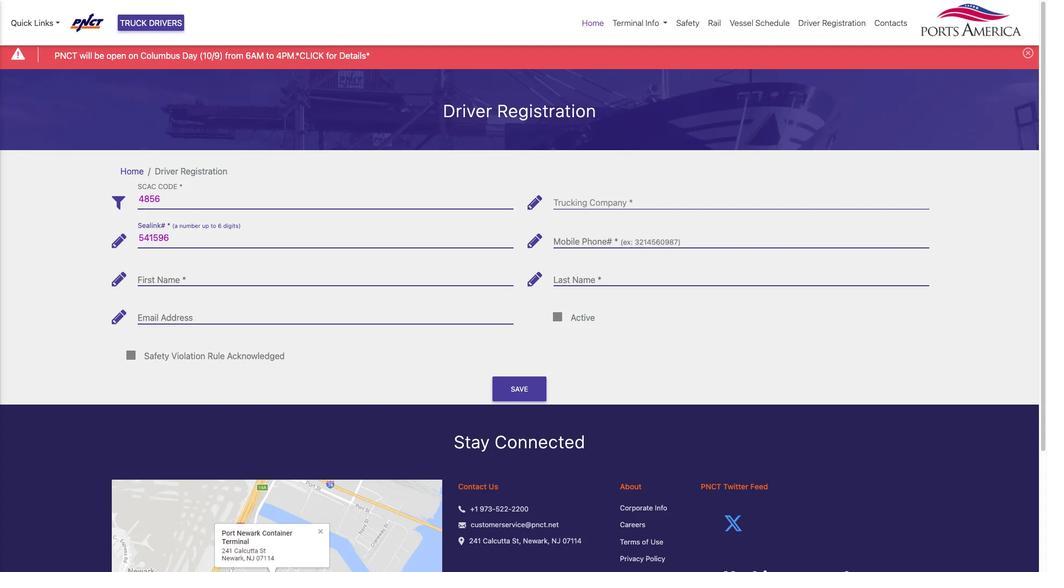 Task type: describe. For each thing, give the bounding box(es) containing it.
careers
[[620, 520, 646, 529]]

* for first name *
[[182, 275, 186, 284]]

terminal info link
[[609, 12, 672, 33]]

close image
[[1023, 48, 1034, 58]]

calcutta
[[483, 536, 510, 545]]

drivers
[[149, 18, 182, 28]]

schedule
[[756, 18, 790, 28]]

email
[[138, 313, 159, 323]]

mobile
[[554, 237, 580, 246]]

from
[[225, 51, 243, 60]]

corporate info link
[[620, 503, 685, 513]]

last
[[554, 275, 570, 284]]

pnct twitter feed
[[701, 482, 768, 491]]

6
[[218, 223, 222, 229]]

number
[[179, 223, 200, 229]]

contacts link
[[871, 12, 912, 33]]

vessel
[[730, 18, 754, 28]]

* for scac code *
[[179, 183, 183, 191]]

241 calcutta st, newark, nj 07114
[[469, 536, 582, 545]]

First Name * text field
[[138, 266, 514, 286]]

(10/9)
[[200, 51, 223, 60]]

address
[[161, 313, 193, 323]]

contact
[[458, 482, 487, 491]]

up
[[202, 223, 209, 229]]

be
[[94, 51, 104, 60]]

newark,
[[523, 536, 550, 545]]

safety for safety violation rule acknowledged
[[144, 351, 169, 361]]

Trucking Company * text field
[[554, 189, 930, 209]]

6am
[[246, 51, 264, 60]]

to inside alert
[[266, 51, 274, 60]]

phone#
[[582, 237, 612, 246]]

(ex:
[[621, 238, 633, 246]]

522-
[[496, 504, 512, 513]]

0 horizontal spatial home link
[[120, 166, 144, 176]]

sealink#
[[138, 222, 165, 230]]

terminal info
[[613, 18, 659, 28]]

pnct for pnct will be open on columbus day (10/9) from 6am to 4pm.*click for details*
[[55, 51, 77, 60]]

nj
[[552, 536, 561, 545]]

SCAC CODE * search field
[[138, 189, 514, 209]]

contact us
[[458, 482, 498, 491]]

973-
[[480, 504, 496, 513]]

+1
[[470, 504, 478, 513]]

privacy policy link
[[620, 554, 685, 564]]

will
[[80, 51, 92, 60]]

* for last name *
[[598, 275, 602, 284]]

about
[[620, 482, 642, 491]]

truck drivers link
[[118, 15, 184, 31]]

safety for safety
[[677, 18, 700, 28]]

2200
[[512, 504, 529, 513]]

careers link
[[620, 520, 685, 530]]

us
[[489, 482, 498, 491]]

trucking
[[554, 198, 588, 208]]

corporate
[[620, 503, 653, 512]]

2 vertical spatial driver
[[155, 166, 178, 176]]

connected
[[495, 432, 586, 452]]

info for terminal info
[[646, 18, 659, 28]]

st,
[[512, 536, 521, 545]]

2 vertical spatial registration
[[181, 166, 228, 176]]

violation
[[171, 351, 205, 361]]

rail
[[708, 18, 721, 28]]

quick links link
[[11, 17, 60, 29]]

links
[[34, 18, 53, 28]]

241 calcutta st, newark, nj 07114 link
[[469, 536, 582, 546]]

pnct for pnct twitter feed
[[701, 482, 722, 491]]

acknowledged
[[227, 351, 285, 361]]

1 horizontal spatial registration
[[497, 100, 596, 121]]

terms of use link
[[620, 537, 685, 547]]

0 horizontal spatial driver registration
[[155, 166, 228, 176]]

rule
[[208, 351, 225, 361]]

pnct will be open on columbus day (10/9) from 6am to 4pm.*click for details*
[[55, 51, 370, 60]]

of
[[642, 537, 649, 546]]

trucking company *
[[554, 198, 633, 208]]

details*
[[339, 51, 370, 60]]

scac code *
[[138, 183, 183, 191]]

scac
[[138, 183, 156, 191]]



Task type: vqa. For each thing, say whether or not it's contained in the screenshot.
MIKE SULLIVAN
no



Task type: locate. For each thing, give the bounding box(es) containing it.
1 vertical spatial driver
[[443, 100, 492, 121]]

customerservice@pnct.net
[[471, 520, 559, 529]]

0 vertical spatial safety
[[677, 18, 700, 28]]

home link left terminal
[[578, 12, 609, 33]]

pnct
[[55, 51, 77, 60], [701, 482, 722, 491]]

1 horizontal spatial to
[[266, 51, 274, 60]]

terminal
[[613, 18, 644, 28]]

name for last
[[573, 275, 596, 284]]

1 horizontal spatial pnct
[[701, 482, 722, 491]]

use
[[651, 537, 664, 546]]

columbus
[[141, 51, 180, 60]]

name
[[157, 275, 180, 284], [573, 275, 596, 284]]

Email Address text field
[[138, 304, 514, 324]]

0 horizontal spatial safety
[[144, 351, 169, 361]]

home up scac
[[120, 166, 144, 176]]

0 horizontal spatial name
[[157, 275, 180, 284]]

for
[[326, 51, 337, 60]]

safety violation rule acknowledged
[[144, 351, 285, 361]]

active
[[571, 313, 595, 323]]

0 vertical spatial registration
[[823, 18, 866, 28]]

info up careers 'link'
[[655, 503, 668, 512]]

company
[[590, 198, 627, 208]]

home link up scac
[[120, 166, 144, 176]]

1 horizontal spatial driver
[[443, 100, 492, 121]]

truck drivers
[[120, 18, 182, 28]]

+1 973-522-2200
[[470, 504, 529, 513]]

info for corporate info
[[655, 503, 668, 512]]

twitter
[[724, 482, 749, 491]]

driver registration link
[[794, 12, 871, 33]]

0 vertical spatial driver
[[799, 18, 820, 28]]

* left (a
[[167, 222, 170, 230]]

None text field
[[138, 228, 514, 248]]

day
[[182, 51, 198, 60]]

1 name from the left
[[157, 275, 180, 284]]

contacts
[[875, 18, 908, 28]]

terms of use
[[620, 537, 664, 546]]

1 horizontal spatial driver registration
[[443, 100, 596, 121]]

info
[[646, 18, 659, 28], [655, 503, 668, 512]]

2 horizontal spatial driver
[[799, 18, 820, 28]]

mobile phone# * (ex: 3214560987)
[[554, 237, 681, 246]]

rail link
[[704, 12, 726, 33]]

vessel schedule
[[730, 18, 790, 28]]

policy
[[646, 554, 666, 563]]

safety inside "link"
[[677, 18, 700, 28]]

pnct left will
[[55, 51, 77, 60]]

to inside sealink# * (a number up to 6 digits)
[[211, 223, 216, 229]]

0 horizontal spatial pnct
[[55, 51, 77, 60]]

registration inside driver registration link
[[823, 18, 866, 28]]

first
[[138, 275, 155, 284]]

to left 6
[[211, 223, 216, 229]]

open
[[107, 51, 126, 60]]

stay connected
[[454, 432, 586, 452]]

registration
[[823, 18, 866, 28], [497, 100, 596, 121], [181, 166, 228, 176]]

safety left rail
[[677, 18, 700, 28]]

3214560987)
[[635, 238, 681, 246]]

privacy
[[620, 554, 644, 563]]

driver
[[799, 18, 820, 28], [443, 100, 492, 121], [155, 166, 178, 176]]

1 vertical spatial driver registration
[[443, 100, 596, 121]]

on
[[129, 51, 138, 60]]

0 vertical spatial home
[[582, 18, 604, 28]]

* right first
[[182, 275, 186, 284]]

4pm.*click
[[276, 51, 324, 60]]

Last Name * text field
[[554, 266, 930, 286]]

1 vertical spatial pnct
[[701, 482, 722, 491]]

*
[[179, 183, 183, 191], [629, 198, 633, 208], [167, 222, 170, 230], [615, 237, 618, 246], [182, 275, 186, 284], [598, 275, 602, 284]]

home left terminal
[[582, 18, 604, 28]]

home link
[[578, 12, 609, 33], [120, 166, 144, 176]]

pnct will be open on columbus day (10/9) from 6am to 4pm.*click for details* link
[[55, 49, 370, 62]]

1 vertical spatial to
[[211, 223, 216, 229]]

name right last
[[573, 275, 596, 284]]

0 vertical spatial to
[[266, 51, 274, 60]]

None text field
[[554, 228, 930, 248]]

* right last
[[598, 275, 602, 284]]

1 vertical spatial home link
[[120, 166, 144, 176]]

safety link
[[672, 12, 704, 33]]

0 horizontal spatial to
[[211, 223, 216, 229]]

save button
[[493, 377, 547, 402]]

1 horizontal spatial home link
[[578, 12, 609, 33]]

sealink# * (a number up to 6 digits)
[[138, 222, 241, 230]]

0 vertical spatial driver registration
[[799, 18, 866, 28]]

1 vertical spatial registration
[[497, 100, 596, 121]]

1 horizontal spatial safety
[[677, 18, 700, 28]]

first name *
[[138, 275, 186, 284]]

2 vertical spatial driver registration
[[155, 166, 228, 176]]

* left (ex:
[[615, 237, 618, 246]]

feed
[[751, 482, 768, 491]]

info right terminal
[[646, 18, 659, 28]]

last name *
[[554, 275, 602, 284]]

1 horizontal spatial home
[[582, 18, 604, 28]]

truck
[[120, 18, 147, 28]]

corporate info
[[620, 503, 668, 512]]

pnct inside pnct will be open on columbus day (10/9) from 6am to 4pm.*click for details* link
[[55, 51, 77, 60]]

1 horizontal spatial name
[[573, 275, 596, 284]]

* for trucking company *
[[629, 198, 633, 208]]

2 horizontal spatial registration
[[823, 18, 866, 28]]

quick
[[11, 18, 32, 28]]

* right code
[[179, 183, 183, 191]]

code
[[158, 183, 177, 191]]

safety
[[677, 18, 700, 28], [144, 351, 169, 361]]

1 vertical spatial home
[[120, 166, 144, 176]]

+1 973-522-2200 link
[[470, 504, 529, 514]]

1 vertical spatial info
[[655, 503, 668, 512]]

to
[[266, 51, 274, 60], [211, 223, 216, 229]]

241
[[469, 536, 481, 545]]

1 vertical spatial safety
[[144, 351, 169, 361]]

* for mobile phone# * (ex: 3214560987)
[[615, 237, 618, 246]]

2 name from the left
[[573, 275, 596, 284]]

driver registration
[[799, 18, 866, 28], [443, 100, 596, 121], [155, 166, 228, 176]]

(a
[[172, 223, 178, 229]]

0 vertical spatial info
[[646, 18, 659, 28]]

0 horizontal spatial registration
[[181, 166, 228, 176]]

* right company
[[629, 198, 633, 208]]

0 vertical spatial pnct
[[55, 51, 77, 60]]

safety left violation
[[144, 351, 169, 361]]

0 horizontal spatial home
[[120, 166, 144, 176]]

2 horizontal spatial driver registration
[[799, 18, 866, 28]]

stay
[[454, 432, 490, 452]]

0 horizontal spatial driver
[[155, 166, 178, 176]]

pnct left 'twitter'
[[701, 482, 722, 491]]

vessel schedule link
[[726, 12, 794, 33]]

terms
[[620, 537, 640, 546]]

customerservice@pnct.net link
[[471, 520, 559, 530]]

email address
[[138, 313, 193, 323]]

name for first
[[157, 275, 180, 284]]

save
[[511, 385, 528, 393]]

0 vertical spatial home link
[[578, 12, 609, 33]]

digits)
[[223, 223, 241, 229]]

quick links
[[11, 18, 53, 28]]

pnct will be open on columbus day (10/9) from 6am to 4pm.*click for details* alert
[[0, 40, 1039, 69]]

name right first
[[157, 275, 180, 284]]

07114
[[563, 536, 582, 545]]

to right 6am in the left top of the page
[[266, 51, 274, 60]]



